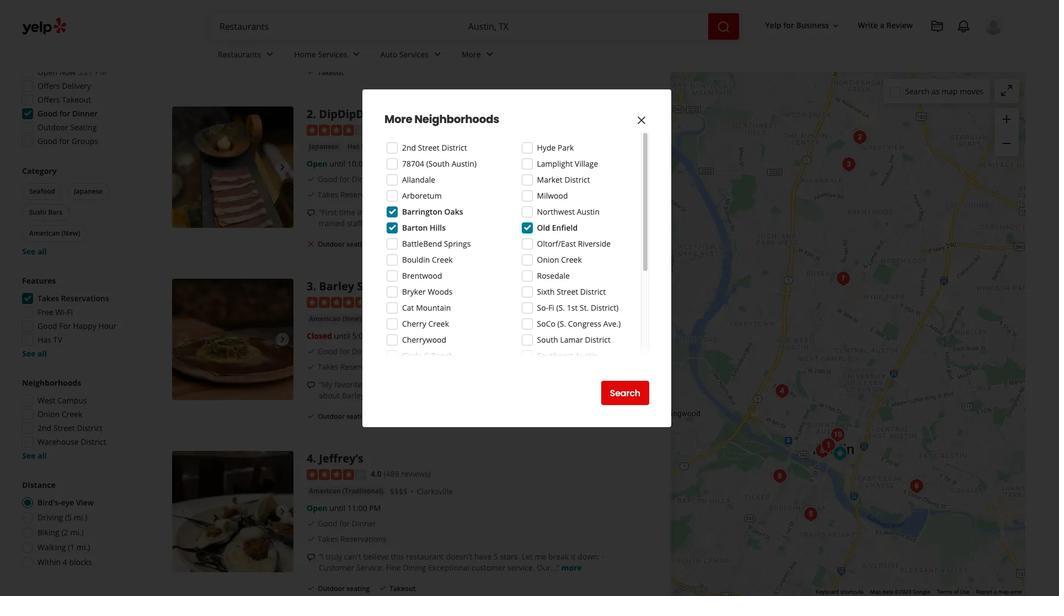 Task type: describe. For each thing, give the bounding box(es) containing it.
good inside group
[[38, 321, 57, 331]]

map for error
[[999, 589, 1010, 595]]

24 chevron down v2 image for more
[[483, 48, 497, 61]]

takeout down delivery
[[62, 94, 91, 105]]

town
[[464, 390, 482, 401]]

it inside "amazing food and amazing service. i was invited to dinner here and didn't realize it was a popular spot until i was told over the table. pretty much every meal…"
[[615, 35, 620, 46]]

. for 4
[[313, 451, 316, 466]]

pm for 2 . dipdipdip tatsu-ya
[[370, 159, 381, 169]]

tatsu-
[[378, 107, 412, 121]]

bouldin creek
[[402, 254, 453, 265]]

meal…"
[[549, 46, 576, 57]]

everything
[[593, 379, 631, 390]]

slideshow element for 3
[[172, 279, 294, 400]]

creek down battlebend springs
[[432, 254, 453, 265]]

all for west campus
[[37, 450, 47, 461]]

24 chevron down v2 image for restaurants
[[263, 48, 277, 61]]

takes reservations for 2 . dipdipdip tatsu-ya
[[318, 190, 387, 200]]

bryker woods
[[402, 287, 453, 297]]

4 . jeffrey's
[[307, 451, 364, 466]]

(1.2k reviews)
[[384, 296, 433, 307]]

outdoor seating for dipdipdip
[[318, 240, 370, 249]]

red ash image
[[818, 434, 840, 456]]

now
[[59, 67, 76, 77]]

was up 'table.'
[[455, 35, 469, 46]]

zoom out image
[[1001, 137, 1014, 150]]

2nd street district inside more neighborhoods dialog
[[402, 142, 467, 153]]

district right warehouse
[[81, 437, 106, 447]]

was right realize
[[622, 35, 636, 46]]

map region
[[579, 55, 1060, 596]]

1 vertical spatial (s.
[[558, 319, 566, 329]]

google image
[[674, 582, 710, 596]]

distance
[[22, 480, 56, 490]]

1 vertical spatial 4
[[63, 557, 67, 567]]

congress
[[568, 319, 602, 329]]

so-
[[537, 303, 549, 313]]

good down offers takeout
[[38, 108, 57, 119]]

restaurants link
[[209, 40, 286, 72]]

2 horizontal spatial in
[[455, 390, 462, 401]]

of
[[954, 589, 960, 595]]

village
[[575, 158, 599, 169]]

more for more
[[462, 49, 481, 59]]

otoko image
[[800, 503, 822, 525]]

0 vertical spatial more link
[[578, 46, 598, 57]]

home
[[294, 49, 316, 59]]

mountain
[[416, 303, 451, 313]]

moves
[[961, 86, 984, 96]]

write a review link
[[854, 16, 918, 36]]

good for dinner for 3 . barley swine
[[318, 346, 377, 357]]

notifications image
[[958, 20, 971, 33]]

takeout down the fine
[[390, 584, 416, 593]]

previous image for 3
[[177, 333, 190, 346]]

dinner up seating
[[72, 108, 98, 119]]

2 horizontal spatial street
[[557, 287, 579, 297]]

(traditional)
[[343, 486, 384, 496]]

78704 (south austin)
[[402, 158, 477, 169]]

reservations up happy
[[61, 293, 109, 304]]

"my favorite restaurant in austin. the service, the food, the ambience. i love everything about barley swine. my favorite  i was in town for work and i left…"
[[319, 379, 631, 401]]

1 horizontal spatial favorite
[[405, 390, 433, 401]]

4.4 star rating image
[[307, 297, 367, 308]]

a right report
[[995, 589, 998, 595]]

barley swine image
[[838, 153, 860, 175]]

next image for 2 . dipdipdip tatsu-ya
[[276, 161, 289, 174]]

16 speech v2 image for 3
[[307, 381, 316, 390]]

pm for 3 . barley swine
[[370, 331, 381, 341]]

0 vertical spatial street
[[418, 142, 440, 153]]

district down the village
[[565, 174, 590, 185]]

services for auto services
[[400, 49, 429, 59]]

a inside "link"
[[881, 20, 885, 31]]

ranch
[[431, 351, 454, 361]]

0 horizontal spatial street
[[53, 423, 75, 433]]

seafood
[[29, 187, 55, 196]]

left…"
[[536, 390, 557, 401]]

fleming's prime steakhouse & wine bar image
[[829, 442, 852, 465]]

1 vertical spatial allandale
[[419, 314, 452, 325]]

(380
[[384, 124, 399, 135]]

a inside "amazing food and amazing service. i was invited to dinner here and didn't realize it was a popular spot until i was told over the table. pretty much every meal…"
[[319, 46, 323, 57]]

1 vertical spatial in
[[404, 379, 411, 390]]

i down amazing
[[392, 46, 394, 57]]

cat mountain
[[402, 303, 451, 313]]

dinner for 4 . jeffrey's
[[352, 518, 377, 529]]

outdoor up good for groups
[[38, 122, 68, 132]]

1 vertical spatial japanese button
[[67, 183, 110, 200]]

outdoor down customer
[[318, 584, 345, 593]]

creek down mountain
[[429, 319, 449, 329]]

category
[[22, 166, 57, 176]]

0 horizontal spatial and
[[373, 35, 387, 46]]

2 16 checkmark v2 image from the top
[[307, 68, 316, 76]]

outdoor down the about
[[318, 412, 345, 421]]

fi inside more neighborhoods dialog
[[549, 303, 555, 313]]

work
[[496, 390, 514, 401]]

dipdipdip
[[319, 107, 375, 121]]

japanese for bottommost japanese button
[[74, 187, 103, 196]]

see all for west
[[22, 450, 47, 461]]

1 16 checkmark v2 image from the top
[[307, 3, 316, 12]]

more link for dipdipdip tatsu-ya
[[563, 218, 583, 229]]

for down "open until 11:00 pm"
[[340, 518, 350, 529]]

0 vertical spatial (s.
[[557, 303, 565, 313]]

onion inside more neighborhoods dialog
[[537, 254, 560, 265]]

realize
[[589, 35, 613, 46]]

see for west
[[22, 450, 35, 461]]

$ button
[[24, 12, 52, 29]]

allandale inside more neighborhoods dialog
[[402, 174, 436, 185]]

for inside "my favorite restaurant in austin. the service, the food, the ambience. i love everything about barley swine. my favorite  i was in town for work and i left…"
[[484, 390, 494, 401]]

terms of use link
[[938, 589, 970, 595]]

business
[[797, 20, 830, 31]]

good for dinner for 2 . dipdipdip tatsu-ya
[[318, 174, 377, 185]]

northwest
[[537, 206, 575, 217]]

sushi bars
[[29, 208, 62, 217]]

1 vertical spatial 2nd
[[38, 423, 51, 433]]

the inside "amazing food and amazing service. i was invited to dinner here and didn't realize it was a popular spot until i was told over the table. pretty much every meal…"
[[446, 46, 458, 57]]

0 vertical spatial open
[[38, 67, 57, 77]]

takes for 4
[[318, 534, 339, 544]]

seating
[[70, 122, 97, 132]]

i left love
[[572, 379, 574, 390]]

2 vertical spatial reviews)
[[401, 468, 431, 479]]

see all button for west campus
[[22, 450, 47, 461]]

walking (1 mi.)
[[38, 542, 90, 553]]

3
[[307, 279, 313, 294]]

items
[[425, 218, 445, 229]]

for down offers takeout
[[59, 108, 70, 119]]

good down "open until 11:00 pm"
[[318, 518, 338, 529]]

offers for offers takeout
[[38, 94, 60, 105]]

good down open until 10:00 pm
[[318, 174, 338, 185]]

takes inside group
[[38, 293, 59, 304]]

barley swine image
[[172, 279, 294, 400]]

reservations for 4 . jeffrey's
[[341, 534, 387, 544]]

delicious…"
[[520, 218, 561, 229]]

this
[[391, 552, 404, 562]]

hour
[[98, 321, 117, 331]]

16 speech v2 image for 2
[[307, 209, 316, 218]]

warehouse
[[38, 437, 79, 447]]

offers takeout
[[38, 94, 91, 105]]

american for the top american (new) button
[[29, 229, 60, 238]]

was down amazing
[[396, 46, 410, 57]]

good for dinner up "amazing
[[318, 2, 377, 12]]

good for dinner up "outdoor seating"
[[38, 108, 98, 119]]

service. inside "amazing food and amazing service. i was invited to dinner here and didn't realize it was a popular spot until i was told over the table. pretty much every meal…"
[[422, 35, 449, 46]]

1 vertical spatial onion creek
[[38, 409, 82, 420]]

fine
[[386, 563, 401, 573]]

district up st.
[[581, 287, 606, 297]]

mi.) for walking (1 mi.)
[[77, 542, 90, 553]]

0 vertical spatial favorite
[[335, 379, 362, 390]]

eye
[[61, 497, 74, 508]]

open now 5:21 pm
[[38, 67, 107, 77]]

more link for jeffrey's
[[562, 563, 582, 573]]

dinner
[[507, 35, 530, 46]]

4.0
[[371, 468, 382, 479]]

that
[[447, 218, 461, 229]]

south lamar district
[[537, 335, 611, 345]]

reviews) for swine
[[403, 296, 433, 307]]

write a review
[[858, 20, 914, 31]]

2 horizontal spatial and
[[551, 35, 565, 46]]

barrington
[[402, 206, 443, 217]]

as
[[932, 86, 940, 96]]

soco
[[537, 319, 556, 329]]

16 chevron down v2 image
[[832, 21, 841, 30]]

juniper image
[[906, 475, 928, 497]]

springs
[[444, 238, 471, 249]]

popular
[[325, 46, 354, 57]]

until for barley
[[334, 331, 350, 341]]

ave.)
[[604, 319, 621, 329]]

(1
[[68, 542, 75, 553]]

$$$$ for tatsu-
[[379, 142, 397, 153]]

1 see all from the top
[[22, 246, 47, 257]]

16 close v2 image for outdoor seating
[[307, 240, 316, 249]]

brentwood
[[402, 270, 442, 281]]

for down closed until 5:00 pm tomorrow
[[340, 346, 350, 357]]

spot inside "first time in our daughter set up the reservations.  service was spot on with a very well trained staff.  all the different items that i sampled were delicious…"
[[546, 207, 562, 218]]

believe
[[364, 552, 389, 562]]

district up austin)
[[442, 142, 467, 153]]

1 see all button from the top
[[22, 246, 47, 257]]

for
[[59, 321, 71, 331]]

offers for offers delivery
[[38, 81, 60, 91]]

24 chevron down v2 image for auto services
[[431, 48, 444, 61]]

creek inside group
[[62, 409, 82, 420]]

st.
[[580, 303, 589, 313]]

sixth street district
[[537, 287, 606, 297]]

"i truly can't believe this restaurant doesn't have 5 stars.   let me break it down:   - customer service: fine dining     exceptional customer service. our…"
[[319, 552, 605, 573]]

free wi-fi
[[38, 307, 73, 317]]

until for jeffrey's
[[330, 503, 346, 513]]

mi.) for biking (2 mi.)
[[70, 527, 84, 538]]

1 vertical spatial 2nd street district
[[38, 423, 103, 433]]

restaurant inside "i truly can't believe this restaurant doesn't have 5 stars.   let me break it down:   - customer service: fine dining     exceptional customer service. our…"
[[406, 552, 444, 562]]

was inside "first time in our daughter set up the reservations.  service was spot on with a very well trained staff.  all the different items that i sampled were delicious…"
[[530, 207, 544, 218]]

4 star rating image for jeffrey's
[[307, 469, 367, 480]]

american for american (traditional) button
[[309, 486, 341, 496]]

outdoor seating for jeffrey's
[[318, 584, 370, 593]]

5:21
[[78, 67, 93, 77]]

1 see from the top
[[22, 246, 35, 257]]

creek down oltorf/east riverside
[[562, 254, 582, 265]]

onion creek inside more neighborhoods dialog
[[537, 254, 582, 265]]

so-fi (s. 1st st. district)
[[537, 303, 619, 313]]

business categories element
[[209, 40, 1004, 72]]

until for dipdipdip
[[330, 159, 346, 169]]

japanese for japanese button to the top
[[309, 142, 339, 152]]

takes reservations up wi-
[[38, 293, 109, 304]]

home services
[[294, 49, 348, 59]]

barley inside "my favorite restaurant in austin. the service, the food, the ambience. i love everything about barley swine. my favorite  i was in town for work and i left…"
[[342, 390, 365, 401]]

soco (s. congress ave.)
[[537, 319, 621, 329]]

pm right the 5:21
[[95, 67, 107, 77]]

1 16 speech v2 image from the top
[[307, 37, 316, 46]]

"amazing
[[319, 35, 353, 46]]

our
[[366, 207, 379, 218]]

american (new) for the top american (new) button
[[29, 229, 80, 238]]

zoom in image
[[1001, 112, 1014, 126]]

-
[[602, 552, 605, 562]]

table.
[[460, 46, 480, 57]]

wi-
[[55, 307, 67, 317]]

good up "amazing
[[318, 2, 338, 12]]

cherrywood
[[402, 335, 447, 345]]

battlebend springs
[[402, 238, 471, 249]]

for down "outdoor seating"
[[59, 136, 70, 146]]

reservations for 3 . barley swine
[[341, 362, 387, 372]]

driving
[[38, 512, 63, 523]]

option group containing distance
[[19, 480, 137, 571]]

0 vertical spatial barley
[[319, 279, 355, 294]]

dipdipdip tatsu-ya link
[[319, 107, 425, 121]]

different
[[392, 218, 423, 229]]

0 horizontal spatial onion
[[38, 409, 60, 420]]

the left "food,"
[[484, 379, 496, 390]]

trained
[[319, 218, 345, 229]]

service. inside "i truly can't believe this restaurant doesn't have 5 stars.   let me break it down:   - customer service: fine dining     exceptional customer service. our…"
[[508, 563, 535, 573]]

spot inside "amazing food and amazing service. i was invited to dinner here and didn't realize it was a popular spot until i was told over the table. pretty much every meal…"
[[356, 46, 372, 57]]

i left invited
[[451, 35, 453, 46]]

open until 10:00 pm
[[307, 159, 381, 169]]

i down austin.
[[435, 390, 437, 401]]

and inside "my favorite restaurant in austin. the service, the food, the ambience. i love everything about barley swine. my favorite  i was in town for work and i left…"
[[516, 390, 530, 401]]

seating for jeffrey's
[[347, 584, 370, 593]]

daughter
[[381, 207, 414, 218]]

i left left…"
[[532, 390, 534, 401]]

4 16 checkmark v2 image from the top
[[307, 363, 316, 372]]

map for moves
[[942, 86, 959, 96]]

arboretum
[[402, 190, 442, 201]]

(new) for the top american (new) button
[[62, 229, 80, 238]]

. for 2
[[313, 107, 316, 121]]

10:00
[[348, 159, 368, 169]]



Task type: locate. For each thing, give the bounding box(es) containing it.
japanese button up open until 10:00 pm
[[307, 142, 341, 153]]

cherry creek
[[402, 319, 449, 329]]

until inside "amazing food and amazing service. i was invited to dinner here and didn't realize it was a popular spot until i was told over the table. pretty much every meal…"
[[374, 46, 390, 57]]

onion up rosedale
[[537, 254, 560, 265]]

0 horizontal spatial fi
[[67, 307, 73, 317]]

amazing
[[389, 35, 420, 46]]

in left 'town'
[[455, 390, 462, 401]]

barley
[[319, 279, 355, 294], [342, 390, 365, 401]]

more link
[[578, 46, 598, 57], [563, 218, 583, 229], [562, 563, 582, 573]]

0 horizontal spatial 4
[[63, 557, 67, 567]]

2nd street district up warehouse district
[[38, 423, 103, 433]]

outdoor seating down the about
[[318, 412, 370, 421]]

austin
[[577, 206, 600, 217], [576, 351, 598, 361]]

until down amazing
[[374, 46, 390, 57]]

2 services from the left
[[400, 49, 429, 59]]

barton
[[402, 222, 428, 233]]

takes
[[318, 190, 339, 200], [38, 293, 59, 304], [318, 362, 339, 372], [318, 534, 339, 544]]

good for dinner down 5:00
[[318, 346, 377, 357]]

fi up soco
[[549, 303, 555, 313]]

0 vertical spatial mi.)
[[74, 512, 87, 523]]

16 close v2 image
[[307, 240, 316, 249], [379, 240, 388, 249]]

more for 4 . jeffrey's
[[562, 563, 582, 573]]

japanese right seafood
[[74, 187, 103, 196]]

(new) inside american (new) link
[[343, 314, 362, 324]]

1 horizontal spatial american (new)
[[309, 314, 362, 324]]

map left error
[[999, 589, 1010, 595]]

district)
[[591, 303, 619, 313]]

mi.) for driving (5 mi.)
[[74, 512, 87, 523]]

restaurants
[[218, 49, 261, 59]]

has tv
[[38, 335, 62, 345]]

takes reservations up time
[[318, 190, 387, 200]]

offers
[[38, 81, 60, 91], [38, 94, 60, 105]]

24 chevron down v2 image inside auto services link
[[431, 48, 444, 61]]

1 . from the top
[[313, 107, 316, 121]]

woods
[[428, 287, 453, 297]]

rosedale
[[537, 270, 570, 281]]

good for dinner for 4 . jeffrey's
[[318, 518, 377, 529]]

japanese button right seafood button at top left
[[67, 183, 110, 200]]

3 16 speech v2 image from the top
[[307, 381, 316, 390]]

2 offers from the top
[[38, 94, 60, 105]]

16 speech v2 image left "my
[[307, 381, 316, 390]]

1 outdoor seating from the top
[[318, 240, 370, 249]]

user actions element
[[757, 14, 1020, 82]]

2 see all button from the top
[[22, 348, 47, 359]]

3 see all button from the top
[[22, 450, 47, 461]]

0 vertical spatial 4
[[307, 451, 313, 466]]

next image
[[276, 161, 289, 174], [276, 505, 289, 518]]

neighborhoods up the crestview
[[415, 112, 500, 127]]

old enfield
[[537, 222, 578, 233]]

projects image
[[931, 20, 945, 33]]

see for takes
[[22, 348, 35, 359]]

was inside "my favorite restaurant in austin. the service, the food, the ambience. i love everything about barley swine. my favorite  i was in town for work and i left…"
[[439, 390, 453, 401]]

None search field
[[211, 13, 742, 40]]

3 24 chevron down v2 image from the left
[[483, 48, 497, 61]]

$$$$ down (380 in the left top of the page
[[379, 142, 397, 153]]

1 vertical spatial (new)
[[343, 314, 362, 324]]

all up the features
[[37, 246, 47, 257]]

good for dinner down open until 10:00 pm
[[318, 174, 377, 185]]

1 vertical spatial american
[[309, 314, 341, 324]]

2 16 close v2 image from the left
[[379, 240, 388, 249]]

neighborhoods up west on the bottom left of page
[[22, 378, 81, 388]]

service. up over
[[422, 35, 449, 46]]

american (new) button down the 4.4 star rating image
[[307, 314, 364, 325]]

iii forks image
[[812, 440, 834, 462]]

. left jeffrey's link
[[313, 451, 316, 466]]

0 horizontal spatial 2nd street district
[[38, 423, 103, 433]]

favorite down austin.
[[405, 390, 433, 401]]

keyboard shortcuts
[[816, 589, 864, 595]]

restaurant up dining
[[406, 552, 444, 562]]

2 vertical spatial mi.)
[[77, 542, 90, 553]]

google
[[914, 589, 931, 595]]

1 horizontal spatial (new)
[[343, 314, 362, 324]]

1 horizontal spatial 2nd
[[402, 142, 416, 153]]

0 vertical spatial allandale
[[402, 174, 436, 185]]

2 vertical spatial see all
[[22, 450, 47, 461]]

1 vertical spatial next image
[[276, 505, 289, 518]]

for down open until 10:00 pm
[[340, 174, 350, 185]]

1 seating from the top
[[347, 240, 370, 249]]

1 vertical spatial spot
[[546, 207, 562, 218]]

jeffrey's link
[[319, 451, 364, 466]]

circle c ranch
[[402, 351, 454, 361]]

0 vertical spatial service.
[[422, 35, 449, 46]]

service:
[[356, 563, 384, 573]]

4 star rating image for dipdipdip tatsu-ya
[[307, 125, 367, 136]]

0 vertical spatial onion
[[537, 254, 560, 265]]

1 24 chevron down v2 image from the left
[[263, 48, 277, 61]]

2 next image from the top
[[276, 505, 289, 518]]

search left as at the top right
[[906, 86, 930, 96]]

hyde
[[537, 142, 556, 153]]

restaurant inside "my favorite restaurant in austin. the service, the food, the ambience. i love everything about barley swine. my favorite  i was in town for work and i left…"
[[364, 379, 402, 390]]

1 vertical spatial service.
[[508, 563, 535, 573]]

0 horizontal spatial neighborhoods
[[22, 378, 81, 388]]

over
[[428, 46, 444, 57]]

16 checkmark v2 image
[[307, 175, 316, 184], [307, 191, 316, 199], [307, 412, 316, 421], [307, 519, 316, 528], [307, 535, 316, 544], [307, 584, 316, 593], [379, 584, 388, 593]]

$$
[[62, 15, 70, 25]]

within 4 blocks
[[38, 557, 92, 567]]

barley right the about
[[342, 390, 365, 401]]

(new) for the right american (new) button
[[343, 314, 362, 324]]

11:00
[[348, 503, 368, 513]]

south
[[537, 335, 559, 345]]

2 vertical spatial slideshow element
[[172, 451, 294, 572]]

see all for takes
[[22, 348, 47, 359]]

seating down staff.
[[347, 240, 370, 249]]

search image
[[717, 20, 731, 33]]

open left now
[[38, 67, 57, 77]]

in left our
[[358, 207, 364, 218]]

more link down didn't
[[578, 46, 598, 57]]

1 horizontal spatial japanese button
[[307, 142, 341, 153]]

american (new) inside group
[[29, 229, 80, 238]]

2 previous image from the top
[[177, 333, 190, 346]]

0 vertical spatial map
[[942, 86, 959, 96]]

uchiko image
[[833, 267, 855, 290]]

1 vertical spatial american (new) button
[[307, 314, 364, 325]]

allandale down mountain
[[419, 314, 452, 325]]

0 vertical spatial american
[[29, 229, 60, 238]]

all down warehouse
[[37, 450, 47, 461]]

1 vertical spatial neighborhoods
[[22, 378, 81, 388]]

2 vertical spatial previous image
[[177, 505, 190, 518]]

seating down the "service:"
[[347, 584, 370, 593]]

services for home services
[[318, 49, 348, 59]]

dipdipdip tatsu-ya image
[[172, 107, 294, 228], [849, 126, 871, 148]]

takes for 2
[[318, 190, 339, 200]]

0 horizontal spatial (new)
[[62, 229, 80, 238]]

dinner for 2 . dipdipdip tatsu-ya
[[352, 174, 377, 185]]

takes reservations up can't
[[318, 534, 387, 544]]

0 vertical spatial more
[[462, 49, 481, 59]]

16 speech v2 image
[[307, 37, 316, 46], [307, 209, 316, 218], [307, 381, 316, 390]]

lamplight village
[[537, 158, 599, 169]]

search right love
[[610, 387, 641, 399]]

1 vertical spatial 16 speech v2 image
[[307, 209, 316, 218]]

next image for 4 . jeffrey's
[[276, 505, 289, 518]]

more link down 'break'
[[562, 563, 582, 573]]

services down amazing
[[400, 49, 429, 59]]

takeout up bouldin on the top of the page
[[390, 240, 416, 249]]

jeffrey's image
[[771, 380, 794, 402]]

circle
[[402, 351, 422, 361]]

2 vertical spatial outdoor seating
[[318, 584, 370, 593]]

0 vertical spatial more
[[578, 46, 598, 57]]

1 vertical spatial see
[[22, 348, 35, 359]]

american (new) for the right american (new) button
[[309, 314, 362, 324]]

it right realize
[[615, 35, 620, 46]]

american (new) down the 4.4 star rating image
[[309, 314, 362, 324]]

austin down south lamar district
[[576, 351, 598, 361]]

was down the the
[[439, 390, 453, 401]]

park
[[558, 142, 574, 153]]

reviews) for tatsu-
[[401, 124, 431, 135]]

2 vertical spatial see all button
[[22, 450, 47, 461]]

(new)
[[62, 229, 80, 238], [343, 314, 362, 324]]

hot
[[348, 142, 360, 152]]

0 vertical spatial 2nd
[[402, 142, 416, 153]]

0 vertical spatial japanese button
[[307, 142, 341, 153]]

japanese inside japanese link
[[309, 142, 339, 152]]

in inside "first time in our daughter set up the reservations.  service was spot on with a very well trained staff.  all the different items that i sampled were delicious…"
[[358, 207, 364, 218]]

$$$$ for swine
[[392, 314, 410, 325]]

set
[[416, 207, 427, 218]]

group containing neighborhoods
[[19, 378, 137, 462]]

allandale up arboretum
[[402, 174, 436, 185]]

in left austin.
[[404, 379, 411, 390]]

3 seating from the top
[[347, 584, 370, 593]]

0 vertical spatial american (new) button
[[22, 225, 87, 242]]

street
[[418, 142, 440, 153], [557, 287, 579, 297], [53, 423, 75, 433]]

1st
[[567, 303, 578, 313]]

0 horizontal spatial restaurant
[[364, 379, 402, 390]]

pm for 4 . jeffrey's
[[370, 503, 381, 513]]

2 vertical spatial seating
[[347, 584, 370, 593]]

good down closed
[[318, 346, 338, 357]]

takeout down home services
[[318, 68, 344, 77]]

crestview
[[406, 142, 441, 153]]

2 vertical spatial street
[[53, 423, 75, 433]]

(2
[[61, 527, 68, 538]]

stars.
[[500, 552, 520, 562]]

1 horizontal spatial dipdipdip tatsu-ya image
[[849, 126, 871, 148]]

more for 2 . dipdipdip tatsu-ya
[[563, 218, 583, 229]]

1 horizontal spatial japanese
[[309, 142, 339, 152]]

mi.)
[[74, 512, 87, 523], [70, 527, 84, 538], [77, 542, 90, 553]]

dinner
[[352, 2, 377, 12], [72, 108, 98, 119], [352, 174, 377, 185], [352, 346, 377, 357], [352, 518, 377, 529]]

japanese button
[[307, 142, 341, 153], [67, 183, 110, 200]]

see all button for takes reservations
[[22, 348, 47, 359]]

search for search as map moves
[[906, 86, 930, 96]]

fi up for
[[67, 307, 73, 317]]

expand map image
[[1001, 84, 1014, 97]]

1 vertical spatial mi.)
[[70, 527, 84, 538]]

1 next image from the top
[[276, 161, 289, 174]]

2 see all from the top
[[22, 348, 47, 359]]

1 horizontal spatial service.
[[508, 563, 535, 573]]

shortcuts
[[841, 589, 864, 595]]

3 see from the top
[[22, 450, 35, 461]]

was up delicious…"
[[530, 207, 544, 218]]

"first
[[319, 207, 337, 218]]

1 horizontal spatial and
[[516, 390, 530, 401]]

2
[[307, 107, 313, 121]]

reservations
[[341, 190, 387, 200], [61, 293, 109, 304], [341, 362, 387, 372], [341, 534, 387, 544]]

the right "food,"
[[518, 379, 530, 390]]

24 chevron down v2 image
[[263, 48, 277, 61], [431, 48, 444, 61], [483, 48, 497, 61]]

our…"
[[537, 563, 560, 573]]

barley up the 4.4 star rating image
[[319, 279, 355, 294]]

american for the right american (new) button
[[309, 314, 341, 324]]

me
[[535, 552, 547, 562]]

favorite
[[335, 379, 362, 390], [405, 390, 433, 401]]

slideshow element for 4
[[172, 451, 294, 572]]

2 . from the top
[[313, 279, 316, 294]]

reservations down closed until 5:00 pm tomorrow
[[341, 362, 387, 372]]

austin for northwest austin
[[577, 206, 600, 217]]

services inside auto services link
[[400, 49, 429, 59]]

1 vertical spatial japanese
[[74, 187, 103, 196]]

1 slideshow element from the top
[[172, 107, 294, 228]]

cat
[[402, 303, 414, 313]]

2 vertical spatial in
[[455, 390, 462, 401]]

search for search
[[610, 387, 641, 399]]

district down congress
[[585, 335, 611, 345]]

more for more neighborhoods
[[385, 112, 413, 127]]

0 vertical spatial reviews)
[[401, 124, 431, 135]]

uchi image
[[769, 465, 791, 487]]

0 vertical spatial neighborhoods
[[415, 112, 500, 127]]

1 vertical spatial all
[[37, 348, 47, 359]]

seafood button
[[22, 183, 62, 200]]

1 vertical spatial slideshow element
[[172, 279, 294, 400]]

1 offers from the top
[[38, 81, 60, 91]]

3 all from the top
[[37, 450, 47, 461]]

open
[[38, 67, 57, 77], [307, 159, 328, 169], [307, 503, 328, 513]]

takes reservations for 4 . jeffrey's
[[318, 534, 387, 544]]

0 horizontal spatial 24 chevron down v2 image
[[263, 48, 277, 61]]

reservations up can't
[[341, 534, 387, 544]]

1 vertical spatial more
[[563, 218, 583, 229]]

slideshow element
[[172, 107, 294, 228], [172, 279, 294, 400], [172, 451, 294, 572]]

2nd up 78704
[[402, 142, 416, 153]]

0 horizontal spatial favorite
[[335, 379, 362, 390]]

option group
[[19, 480, 137, 571]]

yelp
[[766, 20, 782, 31]]

0 horizontal spatial 16 close v2 image
[[307, 240, 316, 249]]

has
[[38, 335, 51, 345]]

2 vertical spatial american
[[309, 486, 341, 496]]

2 outdoor seating from the top
[[318, 412, 370, 421]]

closed
[[307, 331, 332, 341]]

1 vertical spatial american (new)
[[309, 314, 362, 324]]

good down free
[[38, 321, 57, 331]]

street up the (south
[[418, 142, 440, 153]]

2 seating from the top
[[347, 412, 370, 421]]

2 all from the top
[[37, 348, 47, 359]]

mi.) right the (5 at bottom left
[[74, 512, 87, 523]]

jeffrey's image
[[172, 451, 294, 572]]

5:00
[[352, 331, 368, 341]]

dinner for 3 . barley swine
[[352, 346, 377, 357]]

2 24 chevron down v2 image from the left
[[431, 48, 444, 61]]

(380 reviews)
[[384, 124, 431, 135]]

1 horizontal spatial 4
[[307, 451, 313, 466]]

staff.
[[347, 218, 365, 229]]

1 vertical spatial seating
[[347, 412, 370, 421]]

2 horizontal spatial 24 chevron down v2 image
[[483, 48, 497, 61]]

sixth
[[537, 287, 555, 297]]

1 vertical spatial street
[[557, 287, 579, 297]]

16 speech v2 image left "first
[[307, 209, 316, 218]]

0 horizontal spatial more
[[385, 112, 413, 127]]

. for 3
[[313, 279, 316, 294]]

2 16 speech v2 image from the top
[[307, 209, 316, 218]]

reviews)
[[401, 124, 431, 135], [403, 296, 433, 307], [401, 468, 431, 479]]

2 vertical spatial all
[[37, 450, 47, 461]]

0 vertical spatial it
[[615, 35, 620, 46]]

bird's-
[[38, 497, 61, 508]]

0 vertical spatial next image
[[276, 161, 289, 174]]

the driskill grill image
[[827, 424, 849, 446]]

more neighborhoods dialog
[[0, 0, 1060, 596]]

onion creek
[[537, 254, 582, 265], [38, 409, 82, 420]]

delivery
[[62, 81, 91, 91]]

2nd street district up the (south
[[402, 142, 467, 153]]

3 outdoor seating from the top
[[318, 584, 370, 593]]

reservations for 2 . dipdipdip tatsu-ya
[[341, 190, 387, 200]]

happy
[[73, 321, 96, 331]]

1 all from the top
[[37, 246, 47, 257]]

dinner up food
[[352, 2, 377, 12]]

previous image for 4
[[177, 505, 190, 518]]

pm right 11:00
[[370, 503, 381, 513]]

about
[[319, 390, 340, 401]]

1 horizontal spatial 24 chevron down v2 image
[[431, 48, 444, 61]]

the right up
[[440, 207, 452, 218]]

offers up offers takeout
[[38, 81, 60, 91]]

were
[[500, 218, 518, 229]]

it inside "i truly can't believe this restaurant doesn't have 5 stars.   let me break it down:   - customer service: fine dining     exceptional customer service. our…"
[[571, 552, 576, 562]]

map
[[871, 589, 882, 595]]

0 vertical spatial spot
[[356, 46, 372, 57]]

american up closed
[[309, 314, 341, 324]]

16 speech v2 image up home
[[307, 37, 316, 46]]

old
[[537, 222, 550, 233]]

3 slideshow element from the top
[[172, 451, 294, 572]]

outdoor down trained
[[318, 240, 345, 249]]

group containing features
[[19, 275, 137, 359]]

close image
[[635, 114, 649, 127]]

service
[[503, 207, 528, 218]]

1 vertical spatial favorite
[[405, 390, 433, 401]]

slideshow element for 2
[[172, 107, 294, 228]]

search inside button
[[610, 387, 641, 399]]

0 vertical spatial american (new)
[[29, 229, 80, 238]]

until
[[374, 46, 390, 57], [330, 159, 346, 169], [334, 331, 350, 341], [330, 503, 346, 513]]

takes up "my
[[318, 362, 339, 372]]

24 chevron down v2 image inside restaurants 'link'
[[263, 48, 277, 61]]

spot left "on" on the top right of the page
[[546, 207, 562, 218]]

2 vertical spatial $$$$
[[390, 486, 408, 497]]

the
[[440, 379, 453, 390]]

good for happy hour
[[38, 321, 117, 331]]

0 vertical spatial restaurant
[[364, 379, 402, 390]]

dinner down "10:00"
[[352, 174, 377, 185]]

2 vertical spatial 16 speech v2 image
[[307, 381, 316, 390]]

favorite up the about
[[335, 379, 362, 390]]

2 see from the top
[[22, 348, 35, 359]]

0 vertical spatial 16 speech v2 image
[[307, 37, 316, 46]]

4 star rating image
[[307, 125, 367, 136], [307, 469, 367, 480]]

open for 4
[[307, 503, 328, 513]]

16 checkmark v2 image
[[307, 3, 316, 12], [307, 68, 316, 76], [307, 347, 316, 356], [307, 363, 316, 372]]

takes up "first
[[318, 190, 339, 200]]

0 vertical spatial $$$$
[[379, 142, 397, 153]]

previous image for 2
[[177, 161, 190, 174]]

1 previous image from the top
[[177, 161, 190, 174]]

dinner down 11:00
[[352, 518, 377, 529]]

jeffrey's
[[319, 451, 364, 466]]

i inside "first time in our daughter set up the reservations.  service was spot on with a very well trained staff.  all the different items that i sampled were delicious…"
[[463, 218, 465, 229]]

0 horizontal spatial japanese button
[[67, 183, 110, 200]]

more down "on" on the top right of the page
[[563, 218, 583, 229]]

i right that
[[463, 218, 465, 229]]

3 see all from the top
[[22, 450, 47, 461]]

neighborhoods inside dialog
[[415, 112, 500, 127]]

lamar
[[561, 335, 583, 345]]

allandale
[[402, 174, 436, 185], [419, 314, 452, 325]]

a inside "first time in our daughter set up the reservations.  service was spot on with a very well trained staff.  all the different items that i sampled were delicious…"
[[593, 207, 597, 218]]

austin for southeast austin
[[576, 351, 598, 361]]

(s.
[[557, 303, 565, 313], [558, 319, 566, 329]]

1 horizontal spatial street
[[418, 142, 440, 153]]

services inside home services link
[[318, 49, 348, 59]]

. up the 4.4 star rating image
[[313, 279, 316, 294]]

1 vertical spatial 4 star rating image
[[307, 469, 367, 480]]

24 chevron down v2 image inside more link
[[483, 48, 497, 61]]

1 16 close v2 image from the left
[[307, 240, 316, 249]]

2 4 star rating image from the top
[[307, 469, 367, 480]]

2nd inside more neighborhoods dialog
[[402, 142, 416, 153]]

takes up free
[[38, 293, 59, 304]]

more inside business categories element
[[462, 49, 481, 59]]

$$$$ down cat
[[392, 314, 410, 325]]

takes reservations for 3 . barley swine
[[318, 362, 387, 372]]

more inside dialog
[[385, 112, 413, 127]]

for inside button
[[784, 20, 795, 31]]

good down "outdoor seating"
[[38, 136, 57, 146]]

4 down walking (1 mi.)
[[63, 557, 67, 567]]

district up warehouse district
[[77, 423, 103, 433]]

for left work
[[484, 390, 494, 401]]

for right yelp
[[784, 20, 795, 31]]

street up warehouse
[[53, 423, 75, 433]]

next image
[[276, 333, 289, 346]]

3 . from the top
[[313, 451, 316, 466]]

0 horizontal spatial services
[[318, 49, 348, 59]]

1 horizontal spatial spot
[[546, 207, 562, 218]]

2 slideshow element from the top
[[172, 279, 294, 400]]

battlebend
[[402, 238, 442, 249]]

american down sushi bars button
[[29, 229, 60, 238]]

previous image
[[177, 161, 190, 174], [177, 333, 190, 346], [177, 505, 190, 518]]

1 horizontal spatial services
[[400, 49, 429, 59]]

1 horizontal spatial search
[[906, 86, 930, 96]]

outdoor seating down customer
[[318, 584, 370, 593]]

told
[[412, 46, 426, 57]]

1 horizontal spatial american (new) button
[[307, 314, 364, 325]]

for up "amazing
[[340, 2, 350, 12]]

well
[[616, 207, 631, 218]]

1 horizontal spatial more
[[462, 49, 481, 59]]

food,
[[498, 379, 516, 390]]

group
[[995, 108, 1020, 156], [20, 166, 137, 257], [19, 275, 137, 359], [19, 378, 137, 462]]

24 chevron down v2 image
[[350, 48, 363, 61]]

16 close v2 image for takeout
[[379, 240, 388, 249]]

japanese up open until 10:00 pm
[[309, 142, 339, 152]]

takes for 3
[[318, 362, 339, 372]]

1 4 star rating image from the top
[[307, 125, 367, 136]]

all for takes reservations
[[37, 348, 47, 359]]

(new) inside group
[[62, 229, 80, 238]]

0 horizontal spatial dipdipdip tatsu-ya image
[[172, 107, 294, 228]]

16 speech v2 image
[[307, 553, 316, 562]]

0 vertical spatial offers
[[38, 81, 60, 91]]

in
[[358, 207, 364, 218], [404, 379, 411, 390], [455, 390, 462, 401]]

1 services from the left
[[318, 49, 348, 59]]

a right write
[[881, 20, 885, 31]]

northwest austin
[[537, 206, 600, 217]]

3 16 checkmark v2 image from the top
[[307, 347, 316, 356]]

0 vertical spatial seating
[[347, 240, 370, 249]]

group containing category
[[20, 166, 137, 257]]

3 previous image from the top
[[177, 505, 190, 518]]

0 vertical spatial 4 star rating image
[[307, 125, 367, 136]]

yelp for business
[[766, 20, 830, 31]]

24 chevron down v2 image down invited
[[483, 48, 497, 61]]

love
[[576, 379, 591, 390]]

0 vertical spatial see
[[22, 246, 35, 257]]

see all button down has
[[22, 348, 47, 359]]

open for 2
[[307, 159, 328, 169]]

the right the all
[[378, 218, 390, 229]]

seating for dipdipdip
[[347, 240, 370, 249]]



Task type: vqa. For each thing, say whether or not it's contained in the screenshot.
Top
no



